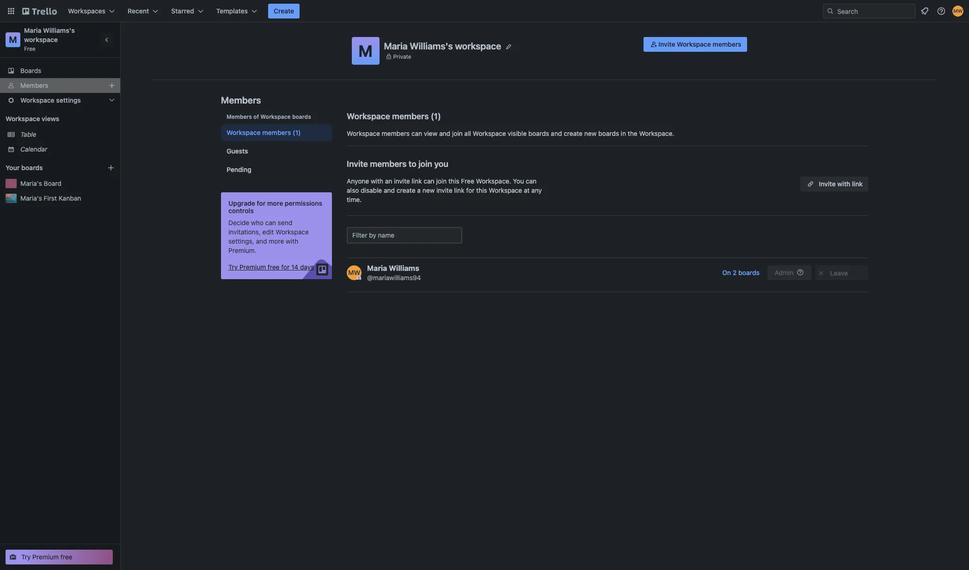 Task type: vqa. For each thing, say whether or not it's contained in the screenshot.
individual
no



Task type: describe. For each thing, give the bounding box(es) containing it.
m link
[[6, 32, 20, 47]]

(
[[431, 111, 434, 121]]

leave
[[831, 269, 848, 277]]

0 horizontal spatial workspace members
[[227, 129, 291, 136]]

to
[[409, 159, 417, 169]]

back to home image
[[22, 4, 57, 19]]

williams's for maria williams's workspace free
[[43, 26, 75, 34]]

views
[[42, 115, 59, 123]]

premium.
[[229, 247, 257, 254]]

invite members to join you
[[347, 159, 449, 169]]

for inside button
[[281, 263, 290, 271]]

maria's for maria's board
[[20, 179, 42, 187]]

your boards
[[6, 164, 43, 172]]

1 horizontal spatial new
[[585, 130, 597, 137]]

anyone
[[347, 177, 369, 185]]

boards up (1)
[[292, 113, 311, 120]]

send
[[278, 219, 292, 227]]

premium for try premium free
[[32, 553, 59, 561]]

decide
[[229, 219, 249, 227]]

workspace navigation collapse icon image
[[101, 33, 114, 46]]

starred button
[[166, 4, 209, 19]]

for inside anyone with an invite link can join this free workspace. you can also disable and create a new invite link for this workspace at any time.
[[466, 186, 475, 194]]

williams's for maria williams's workspace
[[410, 40, 453, 51]]

try for try premium free
[[21, 553, 31, 561]]

invite workspace members
[[659, 40, 742, 48]]

maria williams @mariawilliams94
[[367, 264, 421, 282]]

settings
[[56, 96, 81, 104]]

m for the m button
[[359, 41, 373, 60]]

primary element
[[0, 0, 970, 22]]

link inside button
[[853, 180, 863, 188]]

workspace settings
[[20, 96, 81, 104]]

at
[[524, 186, 530, 194]]

kanban
[[59, 194, 81, 202]]

0 horizontal spatial link
[[412, 177, 422, 185]]

Filter by name text field
[[347, 227, 463, 244]]

14
[[291, 263, 298, 271]]

invite with link button
[[801, 177, 869, 192]]

templates button
[[211, 4, 263, 19]]

create button
[[268, 4, 300, 19]]

controls
[[229, 207, 254, 215]]

maria for maria williams's workspace
[[384, 40, 408, 51]]

free inside maria williams's workspace free
[[24, 45, 36, 52]]

boards up maria's board
[[21, 164, 43, 172]]

upgrade for more permissions controls decide who can send invitations, edit workspace settings, and more with premium.
[[229, 199, 323, 254]]

workspace for maria williams's workspace free
[[24, 36, 58, 43]]

anyone with an invite link can join this free workspace. you can also disable and create a new invite link for this workspace at any time.
[[347, 177, 542, 204]]

0 vertical spatial members
[[20, 81, 48, 89]]

view
[[424, 130, 438, 137]]

pending
[[227, 166, 252, 173]]

on 2 boards
[[723, 269, 760, 277]]

add board image
[[107, 164, 115, 172]]

on 2 boards link
[[719, 266, 764, 280]]

maria williams (mariawilliams94) image
[[953, 6, 964, 17]]

with inside upgrade for more permissions controls decide who can send invitations, edit workspace settings, and more with premium.
[[286, 237, 298, 245]]

an
[[385, 177, 392, 185]]

disable
[[361, 186, 382, 194]]

days
[[300, 263, 314, 271]]

( 1 )
[[431, 111, 441, 121]]

admin
[[775, 269, 794, 277]]

0 vertical spatial workspace members
[[347, 111, 429, 121]]

table
[[20, 130, 36, 138]]

in
[[621, 130, 626, 137]]

invite workspace members button
[[644, 37, 747, 52]]

sm image for the invite workspace members button
[[650, 40, 659, 49]]

edit
[[263, 228, 274, 236]]

maria williams's workspace
[[384, 40, 501, 51]]

invitations,
[[229, 228, 261, 236]]

@mariawilliams94
[[367, 274, 421, 282]]

1 horizontal spatial create
[[564, 130, 583, 137]]

1 horizontal spatial workspace.
[[640, 130, 675, 137]]

you
[[513, 177, 524, 185]]

try premium free
[[21, 553, 72, 561]]

workspace for maria williams's workspace
[[455, 40, 501, 51]]

workspace inside dropdown button
[[20, 96, 54, 104]]

settings,
[[229, 237, 254, 245]]

admin button
[[768, 266, 812, 280]]

1 vertical spatial this
[[476, 186, 487, 194]]

boards right the visible
[[529, 130, 549, 137]]

2
[[733, 269, 737, 277]]

workspaces
[[68, 7, 105, 15]]

templates
[[216, 7, 248, 15]]

workspace settings button
[[0, 93, 120, 108]]

maria's first kanban link
[[20, 194, 115, 203]]

permissions
[[285, 199, 323, 207]]

can inside upgrade for more permissions controls decide who can send invitations, edit workspace settings, and more with premium.
[[265, 219, 276, 227]]

on
[[723, 269, 731, 277]]

maria's first kanban
[[20, 194, 81, 202]]

upgrade
[[229, 199, 255, 207]]

0 vertical spatial more
[[267, 199, 283, 207]]



Task type: locate. For each thing, give the bounding box(es) containing it.
sm image for "leave" link
[[817, 269, 826, 278]]

also
[[347, 186, 359, 194]]

1 horizontal spatial invite
[[659, 40, 676, 48]]

boards
[[292, 113, 311, 120], [529, 130, 549, 137], [599, 130, 619, 137], [21, 164, 43, 172], [739, 269, 760, 277]]

members link
[[0, 78, 120, 93]]

1 vertical spatial invite
[[347, 159, 368, 169]]

maria for maria williams @mariawilliams94
[[367, 264, 387, 272]]

try for try premium free for 14 days
[[229, 263, 238, 271]]

workspace down primary element
[[455, 40, 501, 51]]

free for try premium free for 14 days
[[268, 263, 280, 271]]

maria inside maria williams @mariawilliams94
[[367, 264, 387, 272]]

guests
[[227, 147, 248, 155]]

1 horizontal spatial invite
[[437, 186, 453, 194]]

maria's
[[20, 179, 42, 187], [20, 194, 42, 202]]

table link
[[20, 130, 115, 139]]

workspace inside upgrade for more permissions controls decide who can send invitations, edit workspace settings, and more with premium.
[[276, 228, 309, 236]]

try inside button
[[21, 553, 31, 561]]

sm image inside the invite workspace members button
[[650, 40, 659, 49]]

private
[[393, 53, 412, 60]]

1 horizontal spatial free
[[268, 263, 280, 271]]

maria up @mariawilliams94
[[367, 264, 387, 272]]

workspace. inside anyone with an invite link can join this free workspace. you can also disable and create a new invite link for this workspace at any time.
[[476, 177, 511, 185]]

who
[[251, 219, 264, 227]]

recent
[[128, 7, 149, 15]]

m for 'm' link
[[9, 34, 17, 45]]

0 vertical spatial create
[[564, 130, 583, 137]]

of
[[254, 113, 259, 120]]

0 vertical spatial for
[[466, 186, 475, 194]]

1 vertical spatial free
[[461, 177, 475, 185]]

1 vertical spatial try
[[21, 553, 31, 561]]

0 notifications image
[[920, 6, 931, 17]]

0 horizontal spatial invite
[[394, 177, 410, 185]]

2 horizontal spatial with
[[838, 180, 851, 188]]

search image
[[827, 7, 835, 15]]

members of workspace boards
[[227, 113, 311, 120]]

williams's down back to home "image"
[[43, 26, 75, 34]]

join inside anyone with an invite link can join this free workspace. you can also disable and create a new invite link for this workspace at any time.
[[436, 177, 447, 185]]

0 vertical spatial join
[[452, 130, 463, 137]]

guests link
[[221, 143, 332, 160]]

boards right 2
[[739, 269, 760, 277]]

maria inside maria williams's workspace free
[[24, 26, 41, 34]]

time.
[[347, 196, 362, 204]]

visible
[[508, 130, 527, 137]]

can left view
[[412, 130, 422, 137]]

2 vertical spatial maria
[[367, 264, 387, 272]]

with for invite
[[838, 180, 851, 188]]

new right a at the top left
[[423, 186, 435, 194]]

maria williams's workspace free
[[24, 26, 77, 52]]

a
[[417, 186, 421, 194]]

1 vertical spatial for
[[257, 199, 266, 207]]

link
[[412, 177, 422, 185], [853, 180, 863, 188], [454, 186, 465, 194]]

members
[[713, 40, 742, 48], [392, 111, 429, 121], [262, 129, 291, 136], [382, 130, 410, 137], [370, 159, 407, 169]]

with inside button
[[838, 180, 851, 188]]

0 horizontal spatial create
[[397, 186, 416, 194]]

sm image
[[650, 40, 659, 49], [817, 269, 826, 278]]

create
[[274, 7, 294, 15]]

0 horizontal spatial free
[[61, 553, 72, 561]]

2 vertical spatial for
[[281, 263, 290, 271]]

and down edit at the top left
[[256, 237, 267, 245]]

maria down back to home "image"
[[24, 26, 41, 34]]

new
[[585, 130, 597, 137], [423, 186, 435, 194]]

0 horizontal spatial m
[[9, 34, 17, 45]]

workspace views
[[6, 115, 59, 123]]

0 horizontal spatial for
[[257, 199, 266, 207]]

1 horizontal spatial free
[[461, 177, 475, 185]]

0 vertical spatial maria's
[[20, 179, 42, 187]]

calendar link
[[20, 145, 115, 154]]

this member is an admin of this workspace. image
[[357, 276, 361, 280]]

maria's down maria's board
[[20, 194, 42, 202]]

maria for maria williams's workspace free
[[24, 26, 41, 34]]

premium inside button
[[240, 263, 266, 271]]

williams's inside maria williams's workspace free
[[43, 26, 75, 34]]

workspace inside maria williams's workspace free
[[24, 36, 58, 43]]

boards left in
[[599, 130, 619, 137]]

workspace. left you
[[476, 177, 511, 185]]

0 horizontal spatial invite
[[347, 159, 368, 169]]

with
[[371, 177, 384, 185], [838, 180, 851, 188], [286, 237, 298, 245]]

0 horizontal spatial this
[[449, 177, 460, 185]]

0 vertical spatial invite
[[394, 177, 410, 185]]

0 vertical spatial sm image
[[650, 40, 659, 49]]

join right to in the left of the page
[[419, 159, 433, 169]]

m left maria williams's workspace free
[[9, 34, 17, 45]]

m button
[[352, 37, 380, 65]]

0 horizontal spatial with
[[286, 237, 298, 245]]

0 horizontal spatial sm image
[[650, 40, 659, 49]]

premium
[[240, 263, 266, 271], [32, 553, 59, 561]]

workspace members down of
[[227, 129, 291, 136]]

1 horizontal spatial for
[[281, 263, 290, 271]]

1 vertical spatial join
[[419, 159, 433, 169]]

0 horizontal spatial free
[[24, 45, 36, 52]]

workspace inside button
[[677, 40, 711, 48]]

members up of
[[221, 95, 261, 105]]

calendar
[[20, 145, 47, 153]]

1 vertical spatial members
[[221, 95, 261, 105]]

maria
[[24, 26, 41, 34], [384, 40, 408, 51], [367, 264, 387, 272]]

1 vertical spatial new
[[423, 186, 435, 194]]

maria's inside maria's first kanban link
[[20, 194, 42, 202]]

this
[[449, 177, 460, 185], [476, 186, 487, 194]]

join
[[452, 130, 463, 137], [419, 159, 433, 169], [436, 177, 447, 185]]

new inside anyone with an invite link can join this free workspace. you can also disable and create a new invite link for this workspace at any time.
[[423, 186, 435, 194]]

1 horizontal spatial m
[[359, 41, 373, 60]]

0 vertical spatial workspace.
[[640, 130, 675, 137]]

invite inside invite with link button
[[819, 180, 836, 188]]

maria's for maria's first kanban
[[20, 194, 42, 202]]

for inside upgrade for more permissions controls decide who can send invitations, edit workspace settings, and more with premium.
[[257, 199, 266, 207]]

invite right an on the top of the page
[[394, 177, 410, 185]]

free inside button
[[268, 263, 280, 271]]

and right the visible
[[551, 130, 562, 137]]

can down you
[[424, 177, 435, 185]]

workspace right 'm' link
[[24, 36, 58, 43]]

free
[[268, 263, 280, 271], [61, 553, 72, 561]]

0 horizontal spatial try
[[21, 553, 31, 561]]

1 horizontal spatial premium
[[240, 263, 266, 271]]

2 horizontal spatial for
[[466, 186, 475, 194]]

1 horizontal spatial this
[[476, 186, 487, 194]]

invite inside the invite workspace members button
[[659, 40, 676, 48]]

starred
[[171, 7, 194, 15]]

2 vertical spatial invite
[[819, 180, 836, 188]]

workspace members
[[347, 111, 429, 121], [227, 129, 291, 136]]

workspace. right the
[[640, 130, 675, 137]]

1 vertical spatial premium
[[32, 553, 59, 561]]

0 horizontal spatial new
[[423, 186, 435, 194]]

williams
[[389, 264, 420, 272]]

more down edit at the top left
[[269, 237, 284, 245]]

create
[[564, 130, 583, 137], [397, 186, 416, 194]]

maria williams's workspace link
[[24, 26, 77, 43]]

create inside anyone with an invite link can join this free workspace. you can also disable and create a new invite link for this workspace at any time.
[[397, 186, 416, 194]]

invite for invite with link
[[819, 180, 836, 188]]

1 vertical spatial workspace.
[[476, 177, 511, 185]]

boards link
[[0, 63, 120, 78]]

and inside anyone with an invite link can join this free workspace. you can also disable and create a new invite link for this workspace at any time.
[[384, 186, 395, 194]]

members
[[20, 81, 48, 89], [221, 95, 261, 105], [227, 113, 252, 120]]

1 horizontal spatial williams's
[[410, 40, 453, 51]]

1 maria's from the top
[[20, 179, 42, 187]]

pending link
[[221, 161, 332, 178]]

1 vertical spatial workspace members
[[227, 129, 291, 136]]

free inside anyone with an invite link can join this free workspace. you can also disable and create a new invite link for this workspace at any time.
[[461, 177, 475, 185]]

the
[[628, 130, 638, 137]]

workspace members can view and join all workspace visible boards and create new boards in the workspace.
[[347, 130, 675, 137]]

free for try premium free
[[61, 553, 72, 561]]

board
[[44, 179, 61, 187]]

workspace.
[[640, 130, 675, 137], [476, 177, 511, 185]]

0 vertical spatial this
[[449, 177, 460, 185]]

maria's inside maria's board link
[[20, 179, 42, 187]]

try premium free for 14 days
[[229, 263, 314, 271]]

any
[[532, 186, 542, 194]]

leave link
[[816, 266, 869, 280]]

workspace members left (
[[347, 111, 429, 121]]

recent button
[[122, 4, 164, 19]]

0 vertical spatial new
[[585, 130, 597, 137]]

all
[[465, 130, 471, 137]]

new left in
[[585, 130, 597, 137]]

2 horizontal spatial invite
[[819, 180, 836, 188]]

invite
[[394, 177, 410, 185], [437, 186, 453, 194]]

workspace
[[24, 36, 58, 43], [455, 40, 501, 51]]

0 horizontal spatial join
[[419, 159, 433, 169]]

0 vertical spatial williams's
[[43, 26, 75, 34]]

can
[[412, 130, 422, 137], [424, 177, 435, 185], [526, 177, 537, 185], [265, 219, 276, 227]]

you
[[435, 159, 449, 169]]

and inside upgrade for more permissions controls decide who can send invitations, edit workspace settings, and more with premium.
[[256, 237, 267, 245]]

members left of
[[227, 113, 252, 120]]

williams's up private
[[410, 40, 453, 51]]

open information menu image
[[937, 6, 946, 16]]

1 vertical spatial maria's
[[20, 194, 42, 202]]

1 vertical spatial williams's
[[410, 40, 453, 51]]

maria's board
[[20, 179, 61, 187]]

more up send
[[267, 199, 283, 207]]

try premium free for 14 days button
[[229, 263, 314, 272]]

2 vertical spatial join
[[436, 177, 447, 185]]

m inside button
[[359, 41, 373, 60]]

1 vertical spatial more
[[269, 237, 284, 245]]

members down boards at top
[[20, 81, 48, 89]]

1 horizontal spatial with
[[371, 177, 384, 185]]

first
[[44, 194, 57, 202]]

1 horizontal spatial try
[[229, 263, 238, 271]]

1
[[434, 111, 438, 121]]

invite for invite members to join you
[[347, 159, 368, 169]]

0 vertical spatial free
[[24, 45, 36, 52]]

with for anyone
[[371, 177, 384, 185]]

0 horizontal spatial workspace.
[[476, 177, 511, 185]]

Search field
[[835, 4, 915, 18]]

)
[[438, 111, 441, 121]]

more
[[267, 199, 283, 207], [269, 237, 284, 245]]

m left private
[[359, 41, 373, 60]]

workspaces button
[[62, 4, 120, 19]]

(1)
[[293, 129, 301, 136]]

and down an on the top of the page
[[384, 186, 395, 194]]

1 horizontal spatial workspace
[[455, 40, 501, 51]]

members inside the invite workspace members button
[[713, 40, 742, 48]]

1 horizontal spatial join
[[436, 177, 447, 185]]

with inside anyone with an invite link can join this free workspace. you can also disable and create a new invite link for this workspace at any time.
[[371, 177, 384, 185]]

1 vertical spatial sm image
[[817, 269, 826, 278]]

maria's board link
[[20, 179, 115, 188]]

your boards with 2 items element
[[6, 162, 93, 173]]

premium inside button
[[32, 553, 59, 561]]

premium for try premium free for 14 days
[[240, 263, 266, 271]]

0 horizontal spatial williams's
[[43, 26, 75, 34]]

sm image inside "leave" link
[[817, 269, 826, 278]]

and right view
[[439, 130, 451, 137]]

1 vertical spatial maria
[[384, 40, 408, 51]]

1 vertical spatial invite
[[437, 186, 453, 194]]

0 horizontal spatial premium
[[32, 553, 59, 561]]

free inside button
[[61, 553, 72, 561]]

1 horizontal spatial workspace members
[[347, 111, 429, 121]]

try inside button
[[229, 263, 238, 271]]

try premium free button
[[6, 550, 113, 565]]

join left all
[[452, 130, 463, 137]]

your
[[6, 164, 20, 172]]

0 vertical spatial maria
[[24, 26, 41, 34]]

invite with link
[[819, 180, 863, 188]]

2 vertical spatial members
[[227, 113, 252, 120]]

2 horizontal spatial join
[[452, 130, 463, 137]]

0 vertical spatial invite
[[659, 40, 676, 48]]

1 horizontal spatial sm image
[[817, 269, 826, 278]]

maria's down your boards
[[20, 179, 42, 187]]

invite right a at the top left
[[437, 186, 453, 194]]

0 horizontal spatial workspace
[[24, 36, 58, 43]]

workspace
[[677, 40, 711, 48], [20, 96, 54, 104], [347, 111, 390, 121], [261, 113, 291, 120], [6, 115, 40, 123], [227, 129, 261, 136], [347, 130, 380, 137], [473, 130, 506, 137], [489, 186, 522, 194], [276, 228, 309, 236]]

0 vertical spatial try
[[229, 263, 238, 271]]

maria up private
[[384, 40, 408, 51]]

workspace inside anyone with an invite link can join this free workspace. you can also disable and create a new invite link for this workspace at any time.
[[489, 186, 522, 194]]

1 vertical spatial free
[[61, 553, 72, 561]]

2 horizontal spatial link
[[853, 180, 863, 188]]

m
[[9, 34, 17, 45], [359, 41, 373, 60]]

try
[[229, 263, 238, 271], [21, 553, 31, 561]]

for
[[466, 186, 475, 194], [257, 199, 266, 207], [281, 263, 290, 271]]

invite for invite workspace members
[[659, 40, 676, 48]]

join down you
[[436, 177, 447, 185]]

boards
[[20, 67, 41, 74]]

1 horizontal spatial link
[[454, 186, 465, 194]]

0 vertical spatial free
[[268, 263, 280, 271]]

can up at
[[526, 177, 537, 185]]

0 vertical spatial premium
[[240, 263, 266, 271]]

2 maria's from the top
[[20, 194, 42, 202]]

can up edit at the top left
[[265, 219, 276, 227]]

1 vertical spatial create
[[397, 186, 416, 194]]



